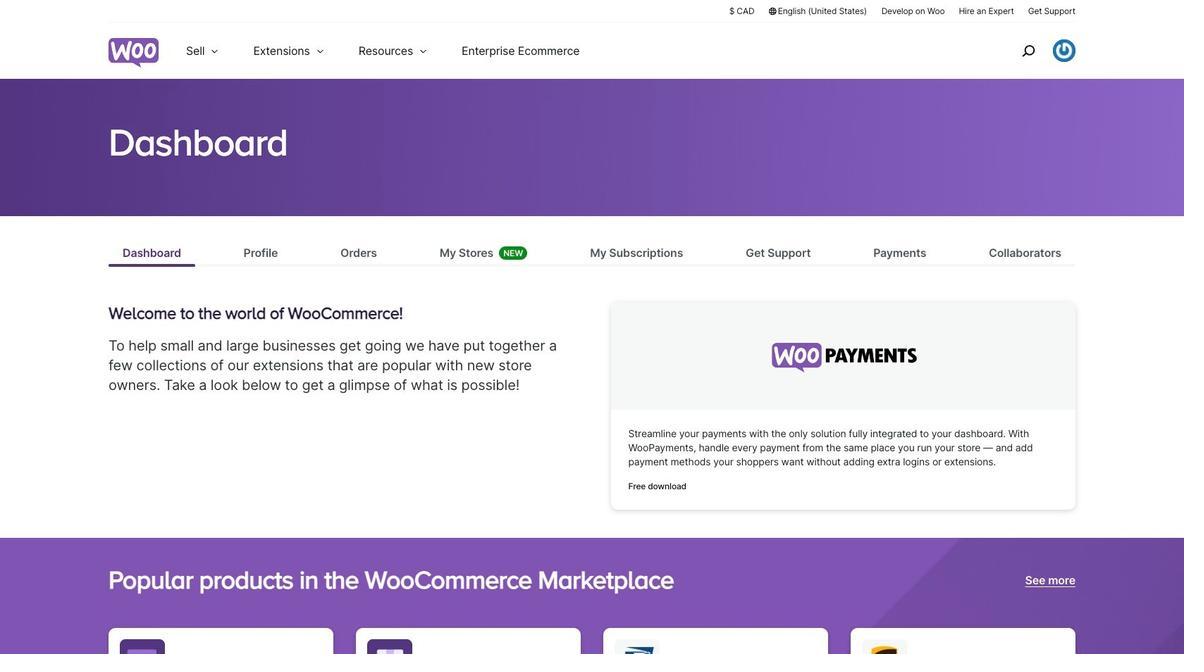 Task type: describe. For each thing, give the bounding box(es) containing it.
open account menu image
[[1053, 39, 1076, 62]]

service navigation menu element
[[992, 28, 1076, 74]]



Task type: locate. For each thing, give the bounding box(es) containing it.
search image
[[1017, 39, 1040, 62]]



Task type: vqa. For each thing, say whether or not it's contained in the screenshot.
List Box
no



